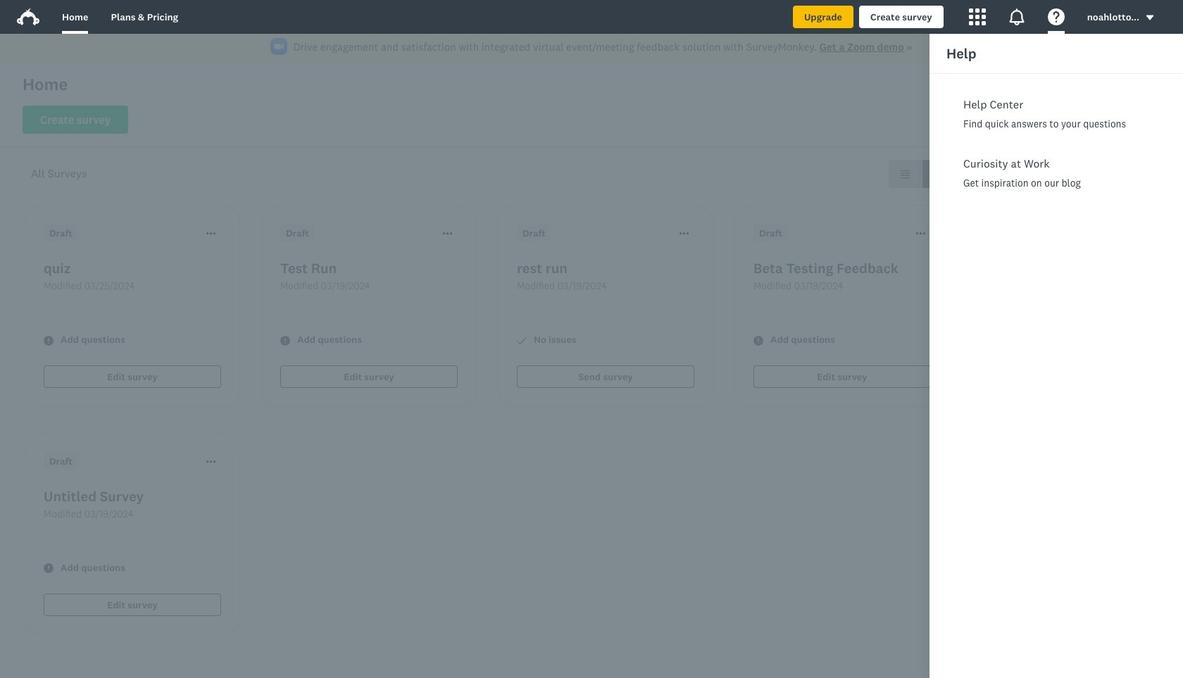 Task type: vqa. For each thing, say whether or not it's contained in the screenshot.
dialog
yes



Task type: describe. For each thing, give the bounding box(es) containing it.
no issues image
[[517, 336, 527, 346]]

warning image
[[280, 336, 290, 346]]

2 brand logo image from the top
[[17, 8, 39, 25]]



Task type: locate. For each thing, give the bounding box(es) containing it.
1 brand logo image from the top
[[17, 6, 39, 28]]

warning image
[[44, 336, 54, 346], [754, 336, 764, 346], [44, 564, 54, 574]]

group
[[889, 160, 955, 188]]

products icon image
[[969, 8, 986, 25], [969, 8, 986, 25]]

max diff icon image
[[1054, 181, 1088, 215]]

brand logo image
[[17, 6, 39, 28], [17, 8, 39, 25]]

notification center icon image
[[1009, 8, 1026, 25]]

Search text field
[[984, 106, 1125, 135]]

help icon image
[[1048, 8, 1065, 25]]

dialog
[[930, 34, 1184, 678]]

dropdown arrow icon image
[[1146, 13, 1155, 23], [1147, 15, 1154, 20]]

search image
[[973, 115, 984, 126], [973, 115, 984, 126]]



